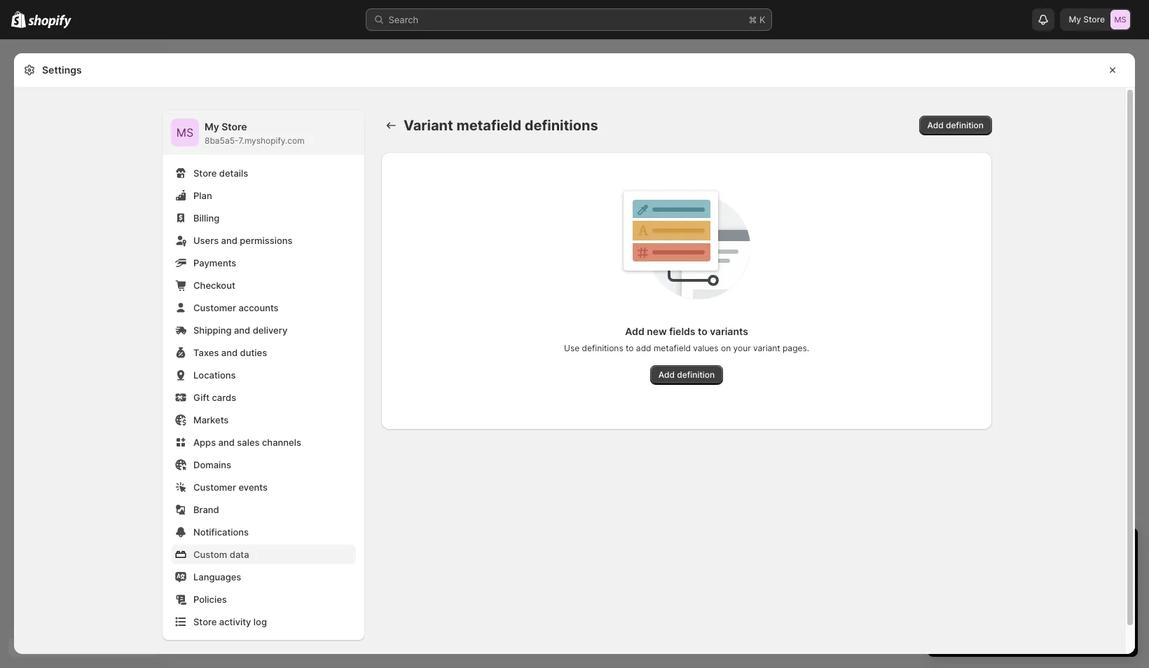 Task type: describe. For each thing, give the bounding box(es) containing it.
2 horizontal spatial add
[[928, 120, 944, 130]]

domains
[[194, 459, 231, 470]]

gift
[[194, 392, 210, 403]]

billing link
[[171, 208, 356, 228]]

0 vertical spatial add definition
[[928, 120, 984, 130]]

values
[[694, 343, 719, 353]]

store activity log
[[194, 616, 267, 627]]

customer events
[[194, 482, 268, 493]]

k
[[760, 14, 766, 25]]

data
[[230, 549, 249, 560]]

1 horizontal spatial definition
[[947, 120, 984, 130]]

0 horizontal spatial metafield
[[457, 117, 522, 134]]

plan
[[194, 190, 212, 201]]

add
[[637, 343, 652, 353]]

3 days left in your trial element
[[928, 564, 1139, 657]]

plan link
[[171, 186, 356, 205]]

⌘ k
[[749, 14, 766, 25]]

store inside my store 8ba5a5-7.myshopify.com
[[222, 121, 247, 133]]

variant metafield definitions
[[404, 117, 599, 134]]

0 horizontal spatial add definition link
[[650, 365, 724, 385]]

store details link
[[171, 163, 356, 183]]

shopify image
[[28, 15, 72, 29]]

shipping
[[194, 325, 232, 336]]

brand
[[194, 504, 219, 515]]

store details
[[194, 168, 248, 179]]

brand link
[[171, 500, 356, 520]]

apps and sales channels link
[[171, 433, 356, 452]]

permissions
[[240, 235, 293, 246]]

my store
[[1070, 14, 1106, 25]]

my for my store
[[1070, 14, 1082, 25]]

languages link
[[171, 567, 356, 587]]

metafield inside add new fields to variants use definitions to add metafield values on your variant pages.
[[654, 343, 691, 353]]

on
[[721, 343, 731, 353]]

billing
[[194, 212, 220, 224]]

events
[[239, 482, 268, 493]]

delivery
[[253, 325, 288, 336]]

customer for customer events
[[194, 482, 236, 493]]

duties
[[240, 347, 267, 358]]

2 vertical spatial add
[[659, 369, 675, 380]]

add inside add new fields to variants use definitions to add metafield values on your variant pages.
[[626, 325, 645, 337]]

variant pages.
[[754, 343, 810, 353]]

customer accounts
[[194, 302, 279, 313]]

1 vertical spatial add definition
[[659, 369, 715, 380]]

shop settings menu element
[[163, 110, 365, 640]]

my store image inside shop settings menu element
[[171, 118, 199, 147]]

gift cards link
[[171, 388, 356, 407]]

activity
[[219, 616, 251, 627]]

taxes
[[194, 347, 219, 358]]

notifications link
[[171, 522, 356, 542]]

taxes and duties
[[194, 347, 267, 358]]

cards
[[212, 392, 236, 403]]

fields
[[670, 325, 696, 337]]

custom data link
[[171, 545, 356, 564]]

0 vertical spatial definitions
[[525, 117, 599, 134]]

gift cards
[[194, 392, 236, 403]]



Task type: vqa. For each thing, say whether or not it's contained in the screenshot.
text box on the right of page
no



Task type: locate. For each thing, give the bounding box(es) containing it.
add
[[928, 120, 944, 130], [626, 325, 645, 337], [659, 369, 675, 380]]

add definition link
[[920, 116, 993, 135], [650, 365, 724, 385]]

apps
[[194, 437, 216, 448]]

add new fields to variants use definitions to add metafield values on your variant pages.
[[564, 325, 810, 353]]

customer accounts link
[[171, 298, 356, 318]]

ms button
[[171, 118, 199, 147]]

store
[[1084, 14, 1106, 25], [222, 121, 247, 133], [194, 168, 217, 179], [194, 616, 217, 627]]

channels
[[262, 437, 301, 448]]

0 horizontal spatial definition
[[677, 369, 715, 380]]

custom data
[[194, 549, 249, 560]]

markets
[[194, 414, 229, 426]]

1 vertical spatial definitions
[[582, 343, 624, 353]]

0 vertical spatial add definition link
[[920, 116, 993, 135]]

0 horizontal spatial my store image
[[171, 118, 199, 147]]

1 vertical spatial my
[[205, 121, 219, 133]]

search
[[389, 14, 419, 25]]

1 vertical spatial add
[[626, 325, 645, 337]]

1 horizontal spatial my
[[1070, 14, 1082, 25]]

customer for customer accounts
[[194, 302, 236, 313]]

1 vertical spatial metafield
[[654, 343, 691, 353]]

1 horizontal spatial metafield
[[654, 343, 691, 353]]

settings
[[42, 64, 82, 76]]

my
[[1070, 14, 1082, 25], [205, 121, 219, 133]]

settings dialog
[[14, 53, 1136, 668]]

1 customer from the top
[[194, 302, 236, 313]]

payments
[[194, 257, 237, 269]]

to left the add
[[626, 343, 634, 353]]

checkout
[[194, 280, 235, 291]]

1 vertical spatial to
[[626, 343, 634, 353]]

apps and sales channels
[[194, 437, 301, 448]]

shipping and delivery
[[194, 325, 288, 336]]

shopify image
[[11, 11, 26, 28]]

0 horizontal spatial add definition
[[659, 369, 715, 380]]

and right apps
[[218, 437, 235, 448]]

accounts
[[239, 302, 279, 313]]

users and permissions
[[194, 235, 293, 246]]

users
[[194, 235, 219, 246]]

1 horizontal spatial add definition
[[928, 120, 984, 130]]

store inside "store details" link
[[194, 168, 217, 179]]

to up values
[[698, 325, 708, 337]]

0 vertical spatial my store image
[[1111, 10, 1131, 29]]

0 vertical spatial add
[[928, 120, 944, 130]]

customer down checkout on the left top of page
[[194, 302, 236, 313]]

sales
[[237, 437, 260, 448]]

checkout link
[[171, 276, 356, 295]]

policies link
[[171, 590, 356, 609]]

and right users
[[221, 235, 238, 246]]

my store 8ba5a5-7.myshopify.com
[[205, 121, 305, 146]]

0 horizontal spatial my
[[205, 121, 219, 133]]

your
[[734, 343, 751, 353]]

metafield right variant
[[457, 117, 522, 134]]

customer
[[194, 302, 236, 313], [194, 482, 236, 493]]

markets link
[[171, 410, 356, 430]]

notifications
[[194, 527, 249, 538]]

0 vertical spatial to
[[698, 325, 708, 337]]

log
[[254, 616, 267, 627]]

my store image
[[1111, 10, 1131, 29], [171, 118, 199, 147]]

metafield
[[457, 117, 522, 134], [654, 343, 691, 353]]

details
[[219, 168, 248, 179]]

1 horizontal spatial add
[[659, 369, 675, 380]]

use
[[564, 343, 580, 353]]

store inside store activity log link
[[194, 616, 217, 627]]

custom
[[194, 549, 227, 560]]

0 vertical spatial customer
[[194, 302, 236, 313]]

policies
[[194, 594, 227, 605]]

domains link
[[171, 455, 356, 475]]

and right taxes
[[221, 347, 238, 358]]

2 customer from the top
[[194, 482, 236, 493]]

dialog
[[1141, 53, 1150, 654]]

0 vertical spatial metafield
[[457, 117, 522, 134]]

shipping and delivery link
[[171, 320, 356, 340]]

8ba5a5-
[[205, 135, 239, 146]]

0 horizontal spatial add
[[626, 325, 645, 337]]

1 vertical spatial add definition link
[[650, 365, 724, 385]]

new
[[647, 325, 667, 337]]

my store image right my store
[[1111, 10, 1131, 29]]

and for sales
[[218, 437, 235, 448]]

store activity log link
[[171, 612, 356, 632]]

definition
[[947, 120, 984, 130], [677, 369, 715, 380]]

payments link
[[171, 253, 356, 273]]

taxes and duties link
[[171, 343, 356, 362]]

1 vertical spatial my store image
[[171, 118, 199, 147]]

⌘
[[749, 14, 757, 25]]

metafield down the 'fields'
[[654, 343, 691, 353]]

my for my store 8ba5a5-7.myshopify.com
[[205, 121, 219, 133]]

1 vertical spatial definition
[[677, 369, 715, 380]]

my store image left 8ba5a5-
[[171, 118, 199, 147]]

locations link
[[171, 365, 356, 385]]

and for permissions
[[221, 235, 238, 246]]

definitions inside add new fields to variants use definitions to add metafield values on your variant pages.
[[582, 343, 624, 353]]

add definition
[[928, 120, 984, 130], [659, 369, 715, 380]]

customer down domains
[[194, 482, 236, 493]]

languages
[[194, 571, 241, 583]]

and
[[221, 235, 238, 246], [234, 325, 250, 336], [221, 347, 238, 358], [218, 437, 235, 448]]

variant
[[404, 117, 453, 134]]

1 horizontal spatial add definition link
[[920, 116, 993, 135]]

0 horizontal spatial to
[[626, 343, 634, 353]]

variants
[[710, 325, 749, 337]]

1 horizontal spatial my store image
[[1111, 10, 1131, 29]]

and for duties
[[221, 347, 238, 358]]

1 vertical spatial customer
[[194, 482, 236, 493]]

7.myshopify.com
[[239, 135, 305, 146]]

locations
[[194, 369, 236, 381]]

to
[[698, 325, 708, 337], [626, 343, 634, 353]]

0 vertical spatial definition
[[947, 120, 984, 130]]

customer events link
[[171, 477, 356, 497]]

definitions
[[525, 117, 599, 134], [582, 343, 624, 353]]

and down customer accounts
[[234, 325, 250, 336]]

1 horizontal spatial to
[[698, 325, 708, 337]]

0 vertical spatial my
[[1070, 14, 1082, 25]]

and for delivery
[[234, 325, 250, 336]]

my inside my store 8ba5a5-7.myshopify.com
[[205, 121, 219, 133]]

users and permissions link
[[171, 231, 356, 250]]



